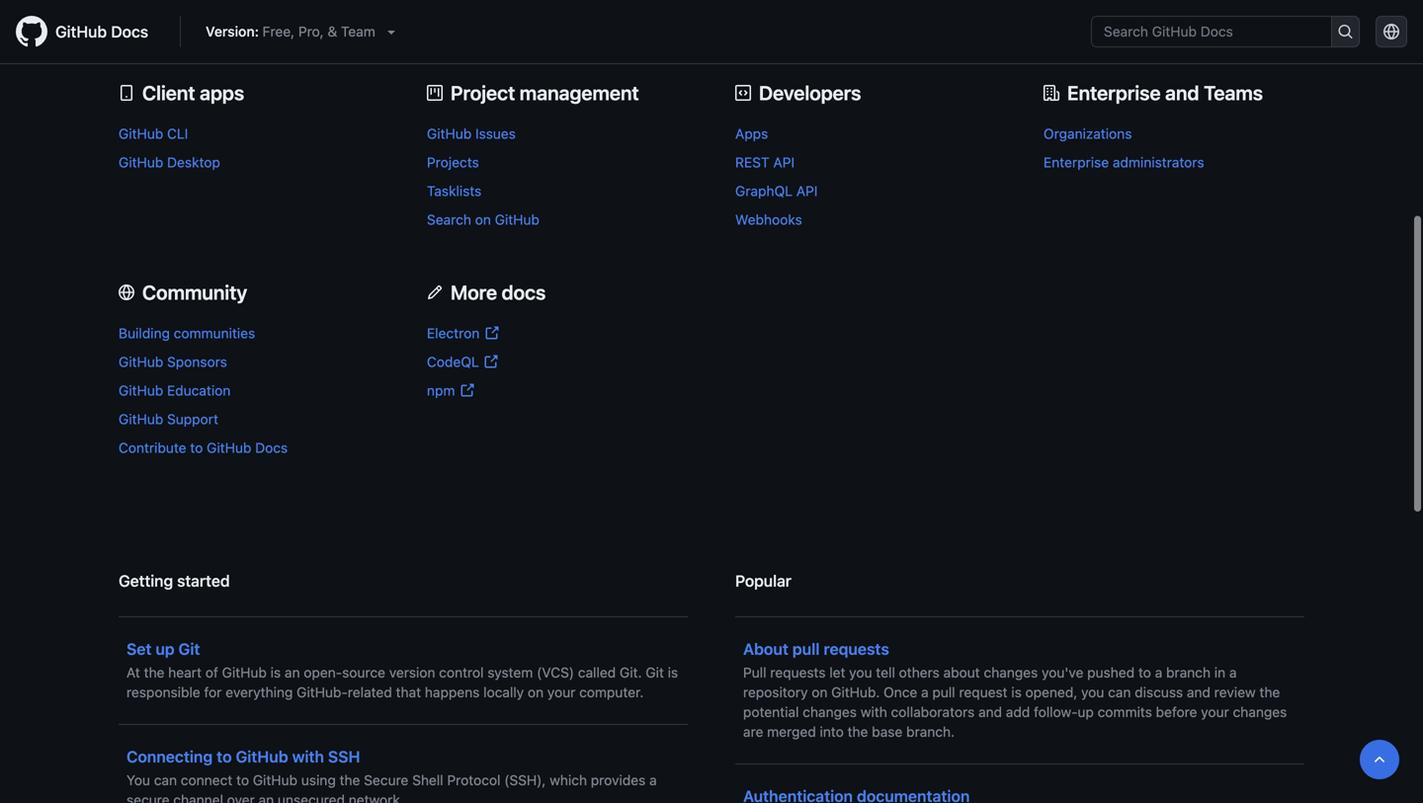 Task type: describe. For each thing, give the bounding box(es) containing it.
before
[[1156, 704, 1197, 721]]

electron
[[427, 325, 480, 342]]

graphql api link
[[735, 183, 818, 199]]

about pull requests pull requests let you tell others about changes you've pushed to a branch in a repository on github. once a pull request is opened, you can discuss and review the potential changes with collaborators and add follow-up commits before your changes are merged into the base branch.
[[743, 640, 1287, 740]]

building
[[119, 325, 170, 342]]

your inside set up git at the heart of github is an open-source version control system (vcs) called git. git is responsible for everything github-related that happens locally on your computer.
[[547, 685, 576, 701]]

github desktop link
[[119, 154, 220, 171]]

1 horizontal spatial changes
[[984, 665, 1038, 681]]

to inside about pull requests pull requests let you tell others about changes you've pushed to a branch in a repository on github. once a pull request is opened, you can discuss and review the potential changes with collaborators and add follow-up commits before your changes are merged into the base branch.
[[1138, 665, 1151, 681]]

getting
[[119, 572, 173, 591]]

github docs
[[55, 22, 148, 41]]

up inside about pull requests pull requests let you tell others about changes you've pushed to a branch in a repository on github. once a pull request is opened, you can discuss and review the potential changes with collaborators and add follow-up commits before your changes are merged into the base branch.
[[1078, 704, 1094, 721]]

community
[[142, 281, 247, 304]]

once
[[884, 685, 917, 701]]

popular
[[735, 572, 792, 591]]

an inside set up git at the heart of github is an open-source version control system (vcs) called git. git is responsible for everything github-related that happens locally on your computer.
[[285, 665, 300, 681]]

code square image
[[735, 85, 751, 101]]

secure
[[364, 773, 409, 789]]

projects link
[[427, 154, 479, 171]]

happens
[[425, 685, 480, 701]]

1 horizontal spatial git
[[646, 665, 664, 681]]

base
[[872, 724, 903, 740]]

api for graphql api
[[796, 183, 818, 199]]

client apps
[[142, 81, 244, 104]]

management
[[520, 81, 639, 104]]

site policy
[[119, 12, 185, 28]]

apps
[[200, 81, 244, 104]]

rest api
[[735, 154, 795, 171]]

discuss
[[1135, 685, 1183, 701]]

contribute to github docs link
[[119, 440, 288, 456]]

0 horizontal spatial docs
[[111, 22, 148, 41]]

request
[[959, 685, 1008, 701]]

enterprise administrators
[[1044, 154, 1204, 171]]

in
[[1214, 665, 1226, 681]]

search on github link
[[427, 212, 540, 228]]

site policy link
[[119, 12, 185, 28]]

pencil image
[[427, 285, 443, 301]]

to down support
[[190, 440, 203, 456]]

follow-
[[1034, 704, 1078, 721]]

npm link
[[427, 383, 475, 399]]

0 vertical spatial pull
[[792, 640, 820, 659]]

scroll to top image
[[1372, 752, 1388, 768]]

0 horizontal spatial git
[[178, 640, 200, 659]]

free,
[[262, 23, 295, 40]]

at
[[126, 665, 140, 681]]

client
[[142, 81, 195, 104]]

(external site) image for electron
[[484, 326, 499, 342]]

enterprise administrators link
[[1044, 154, 1204, 171]]

graphql api
[[735, 183, 818, 199]]

you've
[[1042, 665, 1083, 681]]

building communities link
[[119, 325, 255, 342]]

0 horizontal spatial on
[[475, 212, 491, 228]]

projects
[[427, 154, 479, 171]]

tasklists
[[427, 183, 482, 199]]

heart
[[168, 665, 202, 681]]

device mobile image
[[119, 85, 134, 101]]

(external site) image for npm
[[459, 383, 475, 399]]

a down "others"
[[921, 685, 929, 701]]

opened,
[[1025, 685, 1077, 701]]

the inside set up git at the heart of github is an open-source version control system (vcs) called git. git is responsible for everything github-related that happens locally on your computer.
[[144, 665, 165, 681]]

docs
[[502, 281, 546, 304]]

developers
[[759, 81, 861, 104]]

issues
[[475, 126, 516, 142]]

project image
[[427, 85, 443, 101]]

your inside about pull requests pull requests let you tell others about changes you've pushed to a branch in a repository on github. once a pull request is opened, you can discuss and review the potential changes with collaborators and add follow-up commits before your changes are merged into the base branch.
[[1201, 704, 1229, 721]]

support
[[167, 411, 218, 428]]

search
[[427, 212, 471, 228]]

up inside set up git at the heart of github is an open-source version control system (vcs) called git. git is responsible for everything github-related that happens locally on your computer.
[[155, 640, 175, 659]]

provides
[[591, 773, 646, 789]]

enterprise and teams
[[1067, 81, 1263, 104]]

pushed
[[1087, 665, 1135, 681]]

network.
[[349, 792, 404, 803]]

policy
[[147, 12, 185, 28]]

search image
[[1338, 24, 1354, 40]]

over
[[227, 792, 255, 803]]

1 vertical spatial and
[[1187, 685, 1211, 701]]

apps
[[735, 126, 768, 142]]

organizations link
[[1044, 126, 1132, 142]]

source
[[342, 665, 385, 681]]

about
[[943, 665, 980, 681]]

set up git at the heart of github is an open-source version control system (vcs) called git. git is responsible for everything github-related that happens locally on your computer.
[[126, 640, 678, 701]]

the inside connecting to github with ssh you can connect to github using the secure shell protocol (ssh), which provides a secure channel over an unsecured network.
[[340, 773, 360, 789]]

to up connect
[[217, 748, 232, 767]]

everything
[[226, 685, 293, 701]]

can inside connecting to github with ssh you can connect to github using the secure shell protocol (ssh), which provides a secure channel over an unsecured network.
[[154, 773, 177, 789]]

search on github
[[427, 212, 540, 228]]

of
[[205, 665, 218, 681]]

organizations
[[1044, 126, 1132, 142]]

2 vertical spatial and
[[978, 704, 1002, 721]]

collaborators
[[891, 704, 975, 721]]

communities
[[174, 325, 255, 342]]

organization image
[[1044, 85, 1059, 101]]

called
[[578, 665, 616, 681]]

with inside connecting to github with ssh you can connect to github using the secure shell protocol (ssh), which provides a secure channel over an unsecured network.
[[292, 748, 324, 767]]

triangle down image
[[383, 24, 399, 40]]

related
[[348, 685, 392, 701]]

unsecured
[[278, 792, 345, 803]]

Search GitHub Docs search field
[[1092, 17, 1331, 46]]

npm
[[427, 383, 455, 399]]

1 horizontal spatial is
[[668, 665, 678, 681]]

on inside about pull requests pull requests let you tell others about changes you've pushed to a branch in a repository on github. once a pull request is opened, you can discuss and review the potential changes with collaborators and add follow-up commits before your changes are merged into the base branch.
[[812, 685, 828, 701]]

github issues link
[[427, 126, 516, 142]]

(ssh),
[[504, 773, 546, 789]]

the right review
[[1260, 685, 1280, 701]]

open-
[[304, 665, 342, 681]]

github cli link
[[119, 126, 188, 142]]

webhooks
[[735, 212, 802, 228]]

github sponsors
[[119, 354, 227, 370]]

administrators
[[1113, 154, 1204, 171]]



Task type: locate. For each thing, give the bounding box(es) containing it.
api
[[773, 154, 795, 171], [796, 183, 818, 199]]

responsible
[[126, 685, 200, 701]]

your down review
[[1201, 704, 1229, 721]]

is right 'git.'
[[668, 665, 678, 681]]

0 vertical spatial (external site) image
[[484, 326, 499, 342]]

can up commits
[[1108, 685, 1131, 701]]

pull up 'collaborators'
[[932, 685, 955, 701]]

1 vertical spatial your
[[1201, 704, 1229, 721]]

github docs link
[[16, 16, 164, 47]]

which
[[550, 773, 587, 789]]

secret scanning
[[1044, 12, 1146, 28]]

0 horizontal spatial with
[[292, 748, 324, 767]]

1 horizontal spatial with
[[861, 704, 887, 721]]

are
[[743, 724, 763, 740]]

2 horizontal spatial is
[[1011, 685, 1022, 701]]

github
[[55, 22, 107, 41], [119, 126, 163, 142], [427, 126, 472, 142], [119, 154, 163, 171], [495, 212, 540, 228], [119, 354, 163, 370], [119, 383, 163, 399], [119, 411, 163, 428], [207, 440, 251, 456], [222, 665, 267, 681], [236, 748, 288, 767], [253, 773, 298, 789]]

github education
[[119, 383, 231, 399]]

1 vertical spatial up
[[1078, 704, 1094, 721]]

rest
[[735, 154, 770, 171]]

git right 'git.'
[[646, 665, 664, 681]]

apps link
[[735, 126, 768, 142]]

enterprise for enterprise administrators
[[1044, 154, 1109, 171]]

0 horizontal spatial changes
[[803, 704, 857, 721]]

None search field
[[1091, 16, 1360, 47]]

you down pushed
[[1081, 685, 1104, 701]]

about
[[743, 640, 788, 659]]

0 horizontal spatial api
[[773, 154, 795, 171]]

is up everything
[[270, 665, 281, 681]]

requests up repository
[[770, 665, 826, 681]]

0 horizontal spatial can
[[154, 773, 177, 789]]

started
[[177, 572, 230, 591]]

(vcs)
[[537, 665, 574, 681]]

is up the add
[[1011, 685, 1022, 701]]

to
[[190, 440, 203, 456], [1138, 665, 1151, 681], [217, 748, 232, 767], [236, 773, 249, 789]]

api for rest api
[[773, 154, 795, 171]]

0 horizontal spatial is
[[270, 665, 281, 681]]

building communities
[[119, 325, 255, 342]]

an left open-
[[285, 665, 300, 681]]

0 vertical spatial api
[[773, 154, 795, 171]]

on right search
[[475, 212, 491, 228]]

0 vertical spatial requests
[[824, 640, 889, 659]]

(external site) image inside electron link
[[484, 326, 499, 342]]

branch
[[1166, 665, 1211, 681]]

changes up "into"
[[803, 704, 857, 721]]

1 vertical spatial you
[[1081, 685, 1104, 701]]

github desktop
[[119, 154, 220, 171]]

github inside github docs link
[[55, 22, 107, 41]]

0 horizontal spatial pull
[[792, 640, 820, 659]]

tooltip
[[1360, 740, 1399, 780]]

1 horizontal spatial an
[[285, 665, 300, 681]]

version:
[[206, 23, 259, 40]]

contribute
[[119, 440, 186, 456]]

connecting to github with ssh you can connect to github using the secure shell protocol (ssh), which provides a secure channel over an unsecured network.
[[126, 748, 657, 803]]

electron link
[[427, 325, 499, 342]]

can inside about pull requests pull requests let you tell others about changes you've pushed to a branch in a repository on github. once a pull request is opened, you can discuss and review the potential changes with collaborators and add follow-up commits before your changes are merged into the base branch.
[[1108, 685, 1131, 701]]

github inside set up git at the heart of github is an open-source version control system (vcs) called git. git is responsible for everything github-related that happens locally on your computer.
[[222, 665, 267, 681]]

0 vertical spatial up
[[155, 640, 175, 659]]

on left github.
[[812, 685, 828, 701]]

connect
[[181, 773, 233, 789]]

secret scanning link
[[1044, 12, 1146, 28]]

changes up request
[[984, 665, 1038, 681]]

more
[[451, 281, 497, 304]]

you
[[126, 773, 150, 789]]

rest api link
[[735, 154, 795, 171]]

getting started
[[119, 572, 230, 591]]

to up discuss on the bottom right of page
[[1138, 665, 1151, 681]]

enterprise
[[1067, 81, 1161, 104], [1044, 154, 1109, 171]]

0 horizontal spatial an
[[258, 792, 274, 803]]

2 horizontal spatial changes
[[1233, 704, 1287, 721]]

on inside set up git at the heart of github is an open-source version control system (vcs) called git. git is responsible for everything github-related that happens locally on your computer.
[[528, 685, 544, 701]]

to up over
[[236, 773, 249, 789]]

1 horizontal spatial api
[[796, 183, 818, 199]]

0 vertical spatial git
[[178, 640, 200, 659]]

version: free, pro, & team
[[206, 23, 375, 40]]

enterprise for enterprise and teams
[[1067, 81, 1161, 104]]

channel
[[173, 792, 223, 803]]

0 horizontal spatial (external site) image
[[459, 383, 475, 399]]

select language: current language is english image
[[1384, 24, 1399, 40]]

github sponsors link
[[119, 354, 227, 370]]

1 horizontal spatial up
[[1078, 704, 1094, 721]]

0 horizontal spatial up
[[155, 640, 175, 659]]

with inside about pull requests pull requests let you tell others about changes you've pushed to a branch in a repository on github. once a pull request is opened, you can discuss and review the potential changes with collaborators and add follow-up commits before your changes are merged into the base branch.
[[861, 704, 887, 721]]

computer.
[[579, 685, 644, 701]]

1 vertical spatial requests
[[770, 665, 826, 681]]

into
[[820, 724, 844, 740]]

0 vertical spatial enterprise
[[1067, 81, 1161, 104]]

0 vertical spatial and
[[1165, 81, 1199, 104]]

api up graphql api
[[773, 154, 795, 171]]

can down connecting
[[154, 773, 177, 789]]

github.
[[831, 685, 880, 701]]

a inside connecting to github with ssh you can connect to github using the secure shell protocol (ssh), which provides a secure channel over an unsecured network.
[[649, 773, 657, 789]]

0 vertical spatial docs
[[111, 22, 148, 41]]

review
[[1214, 685, 1256, 701]]

merged
[[767, 724, 816, 740]]

1 vertical spatial can
[[154, 773, 177, 789]]

site
[[119, 12, 143, 28]]

potential
[[743, 704, 799, 721]]

0 horizontal spatial your
[[547, 685, 576, 701]]

1 vertical spatial enterprise
[[1044, 154, 1109, 171]]

and left teams
[[1165, 81, 1199, 104]]

globe image
[[119, 285, 134, 301]]

enterprise up organizations link
[[1067, 81, 1161, 104]]

github cli
[[119, 126, 188, 142]]

repository
[[743, 685, 808, 701]]

(external site) image inside npm link
[[459, 383, 475, 399]]

connecting
[[126, 748, 213, 767]]

that
[[396, 685, 421, 701]]

1 horizontal spatial (external site) image
[[484, 326, 499, 342]]

a right the provides
[[649, 773, 657, 789]]

you up github.
[[849, 665, 872, 681]]

add
[[1006, 704, 1030, 721]]

(external site) image up (external site) image
[[484, 326, 499, 342]]

branch.
[[906, 724, 955, 740]]

0 vertical spatial your
[[547, 685, 576, 701]]

0 vertical spatial an
[[285, 665, 300, 681]]

1 vertical spatial pull
[[932, 685, 955, 701]]

1 horizontal spatial can
[[1108, 685, 1131, 701]]

enterprise down organizations
[[1044, 154, 1109, 171]]

git up heart
[[178, 640, 200, 659]]

1 vertical spatial git
[[646, 665, 664, 681]]

0 vertical spatial with
[[861, 704, 887, 721]]

github support link
[[119, 411, 218, 428]]

tell
[[876, 665, 895, 681]]

2 horizontal spatial on
[[812, 685, 828, 701]]

a up discuss on the bottom right of page
[[1155, 665, 1162, 681]]

education
[[167, 383, 231, 399]]

on down (vcs) at the bottom left
[[528, 685, 544, 701]]

a right in
[[1229, 665, 1237, 681]]

1 vertical spatial with
[[292, 748, 324, 767]]

(external site) image right the npm
[[459, 383, 475, 399]]

webhooks link
[[735, 212, 802, 228]]

an inside connecting to github with ssh you can connect to github using the secure shell protocol (ssh), which provides a secure channel over an unsecured network.
[[258, 792, 274, 803]]

teams
[[1204, 81, 1263, 104]]

up left commits
[[1078, 704, 1094, 721]]

0 vertical spatial can
[[1108, 685, 1131, 701]]

an right over
[[258, 792, 274, 803]]

docs
[[111, 22, 148, 41], [255, 440, 288, 456]]

1 vertical spatial (external site) image
[[459, 383, 475, 399]]

your
[[547, 685, 576, 701], [1201, 704, 1229, 721]]

1 vertical spatial api
[[796, 183, 818, 199]]

graphql
[[735, 183, 793, 199]]

is inside about pull requests pull requests let you tell others about changes you've pushed to a branch in a repository on github. once a pull request is opened, you can discuss and review the potential changes with collaborators and add follow-up commits before your changes are merged into the base branch.
[[1011, 685, 1022, 701]]

using
[[301, 773, 336, 789]]

0 horizontal spatial you
[[849, 665, 872, 681]]

api right graphql
[[796, 183, 818, 199]]

1 horizontal spatial on
[[528, 685, 544, 701]]

1 horizontal spatial you
[[1081, 685, 1104, 701]]

and down request
[[978, 704, 1002, 721]]

the down "ssh"
[[340, 773, 360, 789]]

the right at
[[144, 665, 165, 681]]

can
[[1108, 685, 1131, 701], [154, 773, 177, 789]]

sponsors
[[167, 354, 227, 370]]

protocol
[[447, 773, 500, 789]]

pull
[[792, 640, 820, 659], [932, 685, 955, 701]]

1 vertical spatial docs
[[255, 440, 288, 456]]

1 horizontal spatial your
[[1201, 704, 1229, 721]]

set
[[126, 640, 152, 659]]

requests up let
[[824, 640, 889, 659]]

with up using
[[292, 748, 324, 767]]

shell
[[412, 773, 443, 789]]

1 horizontal spatial pull
[[932, 685, 955, 701]]

with up base
[[861, 704, 887, 721]]

desktop
[[167, 154, 220, 171]]

your down (vcs) at the bottom left
[[547, 685, 576, 701]]

1 horizontal spatial docs
[[255, 440, 288, 456]]

changes down review
[[1233, 704, 1287, 721]]

and down the branch
[[1187, 685, 1211, 701]]

scanning
[[1089, 12, 1146, 28]]

codeql
[[427, 354, 479, 370]]

1 vertical spatial an
[[258, 792, 274, 803]]

git
[[178, 640, 200, 659], [646, 665, 664, 681]]

0 vertical spatial you
[[849, 665, 872, 681]]

pull right about
[[792, 640, 820, 659]]

(external site) image
[[483, 354, 499, 370]]

up right set
[[155, 640, 175, 659]]

project
[[451, 81, 515, 104]]

with
[[861, 704, 887, 721], [292, 748, 324, 767]]

(external site) image
[[484, 326, 499, 342], [459, 383, 475, 399]]

git.
[[620, 665, 642, 681]]

the right "into"
[[848, 724, 868, 740]]



Task type: vqa. For each thing, say whether or not it's contained in the screenshot.
7th sc 9kayk9 0 icon from the top
no



